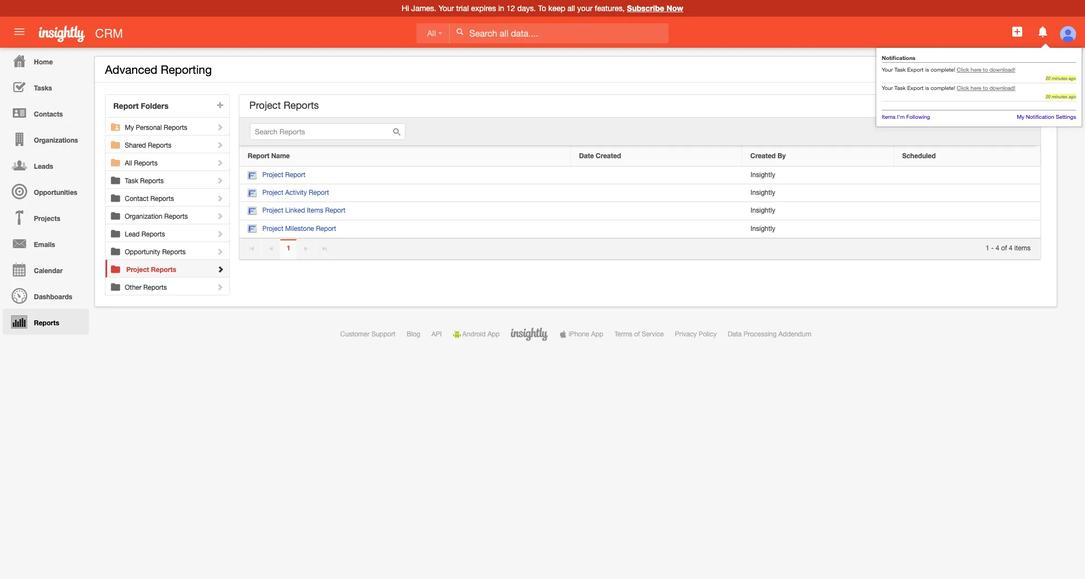 Task type: vqa. For each thing, say whether or not it's contained in the screenshot.
Leads
yes



Task type: describe. For each thing, give the bounding box(es) containing it.
organizations link
[[3, 126, 89, 152]]

calendar link
[[3, 257, 89, 283]]

api
[[432, 331, 442, 338]]

report up the project activity report
[[285, 171, 306, 179]]

contacts
[[34, 110, 63, 118]]

iphone app link
[[559, 331, 604, 338]]

project for project milestone report link on the top left
[[262, 225, 283, 233]]

2 minutes from the top
[[1052, 94, 1068, 99]]

lead reports
[[125, 231, 165, 238]]

reports link
[[3, 309, 89, 335]]

project report link
[[248, 171, 306, 180]]

1 for 1 - 4 of 4 items
[[986, 244, 990, 252]]

subscribe now link
[[627, 3, 684, 13]]

project reports link
[[126, 260, 225, 274]]

customer
[[340, 331, 370, 338]]

1 vertical spatial task
[[895, 84, 906, 91]]

1 horizontal spatial items
[[882, 113, 896, 120]]

report right linked on the top left
[[325, 207, 346, 215]]

service
[[642, 331, 664, 338]]

project linked items report
[[262, 207, 346, 215]]

your
[[578, 4, 593, 13]]

grid containing report name
[[239, 146, 1041, 238]]

2 here from the top
[[971, 84, 982, 91]]

following
[[907, 113, 930, 120]]

items inside row
[[307, 207, 323, 215]]

report left folders
[[113, 101, 139, 111]]

2 to from the top
[[983, 84, 988, 91]]

insightly cell for project milestone report
[[742, 220, 894, 238]]

opportunity
[[125, 248, 160, 256]]

privacy policy link
[[675, 331, 717, 338]]

emails
[[34, 241, 55, 249]]

1 for 1
[[287, 244, 291, 252]]

support
[[372, 331, 396, 338]]

days.
[[517, 4, 536, 13]]

report right "activity"
[[309, 189, 329, 197]]

all for all
[[428, 29, 436, 38]]

items i'm following link
[[882, 113, 930, 120]]

shared reports
[[125, 142, 172, 149]]

report name
[[248, 152, 290, 160]]

chevron right image for task reports
[[216, 177, 224, 184]]

project milestone report link
[[248, 225, 336, 234]]

report folders
[[113, 101, 169, 111]]

by
[[778, 152, 786, 160]]

new report link
[[989, 61, 1041, 78]]

reports for organization reports link
[[164, 213, 188, 221]]

1 export from the top
[[908, 66, 924, 73]]

home link
[[3, 48, 89, 74]]

created by
[[751, 152, 786, 160]]

all link
[[416, 23, 450, 43]]

personal
[[136, 124, 162, 132]]

policy
[[699, 331, 717, 338]]

chevron right image for lead reports
[[216, 230, 224, 238]]

all for all reports
[[125, 159, 132, 167]]

opportunity reports
[[125, 248, 186, 256]]

created inside created by link
[[751, 152, 776, 160]]

project activity report
[[262, 189, 329, 197]]

12
[[507, 4, 515, 13]]

row containing project activity report
[[239, 185, 1041, 202]]

name
[[271, 152, 290, 160]]

2 click from the top
[[957, 84, 970, 91]]

customer support link
[[340, 331, 396, 338]]

2 4 from the left
[[1009, 244, 1013, 252]]

android app
[[463, 331, 500, 338]]

addendum
[[779, 331, 812, 338]]

reports for other reports link
[[143, 284, 167, 292]]

plus image
[[217, 101, 224, 109]]

1 ago from the top
[[1069, 76, 1077, 81]]

i'm
[[897, 113, 905, 120]]

in
[[498, 4, 505, 13]]

reports up shared reports link
[[164, 124, 187, 132]]

reporting
[[161, 63, 212, 76]]

terms
[[615, 331, 633, 338]]

created inside date created link
[[596, 152, 621, 160]]

2 click here to download! link from the top
[[957, 84, 1016, 91]]

data processing addendum
[[728, 331, 812, 338]]

report name link
[[248, 152, 562, 161]]

2 is from the top
[[926, 84, 930, 91]]

dashboards link
[[3, 283, 89, 309]]

my for my notification settings
[[1017, 113, 1025, 120]]

1 to from the top
[[983, 66, 988, 73]]

reports inside navigation
[[34, 319, 59, 327]]

organization reports
[[125, 213, 188, 221]]

1 vertical spatial your
[[882, 66, 893, 73]]

reports for project reports link
[[151, 266, 176, 274]]

2 download! from the top
[[990, 84, 1016, 91]]

your inside hi james. your trial expires in 12 days. to keep all your features, subscribe now
[[439, 4, 454, 13]]

project report
[[262, 171, 306, 179]]

james.
[[411, 4, 437, 13]]

crm
[[95, 27, 123, 41]]

contact reports link
[[125, 189, 225, 203]]

2 20 from the top
[[1046, 94, 1051, 99]]

1 button
[[281, 239, 297, 260]]

1 click here to download! link from the top
[[957, 66, 1016, 73]]

report left name
[[248, 152, 270, 160]]

row containing report name
[[239, 146, 1041, 167]]

expires
[[471, 4, 496, 13]]

contact reports
[[125, 195, 174, 203]]

project for project report link
[[262, 171, 283, 179]]

chevron right image for all reports
[[216, 159, 224, 167]]

organization
[[125, 213, 162, 221]]

data processing addendum link
[[728, 331, 812, 338]]

chevron right image for contact reports
[[216, 194, 224, 202]]

organizations
[[34, 136, 78, 144]]

row group containing project report
[[239, 167, 1041, 238]]

projects
[[34, 214, 60, 223]]

my personal reports
[[125, 124, 187, 132]]

other reports link
[[125, 278, 225, 292]]

navigation containing home
[[0, 48, 89, 335]]

emails link
[[3, 231, 89, 257]]

date
[[579, 152, 594, 160]]

date created
[[579, 152, 621, 160]]

reports for lead reports link
[[142, 231, 165, 238]]

project activity report link
[[248, 189, 329, 198]]



Task type: locate. For each thing, give the bounding box(es) containing it.
terms of service link
[[615, 331, 664, 338]]

project reports up name
[[249, 99, 319, 111]]

4 right -
[[996, 244, 1000, 252]]

project
[[249, 99, 281, 111], [262, 171, 283, 179], [262, 189, 283, 197], [262, 207, 283, 215], [262, 225, 283, 233], [126, 266, 149, 274]]

1 minutes from the top
[[1052, 76, 1068, 81]]

project milestone report
[[262, 225, 336, 233]]

insightly for project report
[[751, 171, 776, 179]]

chevron right image inside shared reports link
[[216, 141, 224, 149]]

0 vertical spatial your
[[439, 4, 454, 13]]

1 insightly cell from the top
[[742, 167, 894, 185]]

leads link
[[3, 152, 89, 178]]

all
[[568, 4, 575, 13]]

1 vertical spatial minutes
[[1052, 94, 1068, 99]]

1 app from the left
[[488, 331, 500, 338]]

folders
[[141, 101, 169, 111]]

insightly for project linked items report
[[751, 207, 776, 215]]

my inside the my personal reports link
[[125, 124, 134, 132]]

1 vertical spatial ago
[[1069, 94, 1077, 99]]

1 horizontal spatial created
[[751, 152, 776, 160]]

chevron right image inside other reports link
[[216, 283, 224, 291]]

android
[[463, 331, 486, 338]]

0 horizontal spatial of
[[634, 331, 640, 338]]

0 horizontal spatial all
[[125, 159, 132, 167]]

1 vertical spatial click
[[957, 84, 970, 91]]

blog link
[[407, 331, 421, 338]]

0 vertical spatial here
[[971, 66, 982, 73]]

chevron right image for other reports
[[216, 283, 224, 291]]

features,
[[595, 4, 625, 13]]

project reports
[[249, 99, 319, 111], [126, 266, 176, 274]]

1 complete! from the top
[[931, 66, 956, 73]]

reports up project reports link
[[162, 248, 186, 256]]

3 insightly from the top
[[751, 207, 776, 215]]

task
[[895, 66, 906, 73], [895, 84, 906, 91], [125, 177, 138, 185]]

hi james. your trial expires in 12 days. to keep all your features, subscribe now
[[402, 3, 684, 13]]

insightly for project activity report
[[751, 189, 776, 197]]

project down project report link
[[262, 189, 283, 197]]

milestone
[[285, 225, 314, 233]]

chevron right image for project reports
[[216, 266, 224, 273]]

0 vertical spatial project reports
[[249, 99, 319, 111]]

leads
[[34, 162, 53, 171]]

report right the milestone
[[316, 225, 336, 233]]

1 horizontal spatial 1
[[986, 244, 990, 252]]

reports down my personal reports
[[148, 142, 172, 149]]

20 right the new report link
[[1046, 76, 1051, 81]]

0 vertical spatial click
[[957, 66, 970, 73]]

2 insightly from the top
[[751, 189, 776, 197]]

0 vertical spatial export
[[908, 66, 924, 73]]

project for project linked items report link
[[262, 207, 283, 215]]

reports for opportunity reports "link"
[[162, 248, 186, 256]]

insightly for project milestone report
[[751, 225, 776, 233]]

2 1 from the left
[[986, 244, 990, 252]]

1 row from the top
[[239, 146, 1041, 167]]

other
[[125, 284, 142, 292]]

contacts link
[[3, 100, 89, 126]]

app
[[488, 331, 500, 338], [591, 331, 604, 338]]

project left linked on the top left
[[262, 207, 283, 215]]

reports up search reports text field
[[284, 99, 319, 111]]

chevron right image
[[216, 123, 224, 131], [216, 141, 224, 149], [216, 159, 224, 167], [216, 194, 224, 202], [216, 230, 224, 238], [216, 248, 224, 256], [216, 266, 224, 273]]

2 insightly cell from the top
[[742, 185, 894, 202]]

chevron right image for opportunity reports
[[216, 248, 224, 256]]

report
[[1012, 66, 1033, 73], [113, 101, 139, 111], [248, 152, 270, 160], [285, 171, 306, 179], [309, 189, 329, 197], [325, 207, 346, 215], [316, 225, 336, 233]]

1 left -
[[986, 244, 990, 252]]

2 vertical spatial chevron right image
[[216, 283, 224, 291]]

0 vertical spatial to
[[983, 66, 988, 73]]

3 chevron right image from the top
[[216, 283, 224, 291]]

1 vertical spatial 20
[[1046, 94, 1051, 99]]

all reports link
[[125, 153, 225, 167]]

5 chevron right image from the top
[[216, 230, 224, 238]]

0 vertical spatial minutes
[[1052, 76, 1068, 81]]

1 horizontal spatial of
[[1002, 244, 1008, 252]]

1
[[287, 244, 291, 252], [986, 244, 990, 252]]

all down "shared" on the top
[[125, 159, 132, 167]]

1 horizontal spatial all
[[428, 29, 436, 38]]

task inside task reports link
[[125, 177, 138, 185]]

items
[[1015, 244, 1031, 252]]

ago
[[1069, 76, 1077, 81], [1069, 94, 1077, 99]]

1 vertical spatial items
[[307, 207, 323, 215]]

1 horizontal spatial my
[[1017, 113, 1025, 120]]

complete!
[[931, 66, 956, 73], [931, 84, 956, 91]]

7 chevron right image from the top
[[216, 266, 224, 273]]

iphone
[[569, 331, 589, 338]]

opportunities
[[34, 188, 77, 197]]

chevron right image inside task reports link
[[216, 177, 224, 184]]

reports inside "link"
[[162, 248, 186, 256]]

white image
[[456, 28, 464, 36]]

chevron right image for shared reports
[[216, 141, 224, 149]]

1 vertical spatial project reports
[[126, 266, 176, 274]]

all down james.
[[428, 29, 436, 38]]

tasks
[[34, 84, 52, 92]]

0 vertical spatial all
[[428, 29, 436, 38]]

settings
[[1056, 113, 1077, 120]]

2 ago from the top
[[1069, 94, 1077, 99]]

chevron right image for my personal reports
[[216, 123, 224, 131]]

1 chevron right image from the top
[[216, 177, 224, 184]]

organization reports link
[[125, 207, 225, 221]]

1 vertical spatial complete!
[[931, 84, 956, 91]]

reports up contact reports on the top left
[[140, 177, 164, 185]]

0 horizontal spatial my
[[125, 124, 134, 132]]

4
[[996, 244, 1000, 252], [1009, 244, 1013, 252]]

1 here from the top
[[971, 66, 982, 73]]

insightly cell
[[742, 167, 894, 185], [742, 185, 894, 202], [742, 202, 894, 220], [742, 220, 894, 238]]

6 chevron right image from the top
[[216, 248, 224, 256]]

2 app from the left
[[591, 331, 604, 338]]

0 vertical spatial 20
[[1046, 76, 1051, 81]]

reports up task reports
[[134, 159, 158, 167]]

chevron right image inside organization reports link
[[216, 212, 224, 220]]

2 chevron right image from the top
[[216, 212, 224, 220]]

task reports link
[[125, 171, 225, 185]]

app for iphone app
[[591, 331, 604, 338]]

your
[[439, 4, 454, 13], [882, 66, 893, 73], [882, 84, 893, 91]]

1 4 from the left
[[996, 244, 1000, 252]]

chevron right image inside project reports link
[[216, 266, 224, 273]]

projects link
[[3, 204, 89, 231]]

chevron right image inside lead reports link
[[216, 230, 224, 238]]

1 created from the left
[[596, 152, 621, 160]]

reports
[[284, 99, 319, 111], [164, 124, 187, 132], [148, 142, 172, 149], [134, 159, 158, 167], [140, 177, 164, 185], [150, 195, 174, 203], [164, 213, 188, 221], [142, 231, 165, 238], [162, 248, 186, 256], [151, 266, 176, 274], [143, 284, 167, 292], [34, 319, 59, 327]]

task down notifications
[[895, 66, 906, 73]]

1 vertical spatial chevron right image
[[216, 212, 224, 220]]

new
[[996, 66, 1010, 73]]

app for android app
[[488, 331, 500, 338]]

0 horizontal spatial app
[[488, 331, 500, 338]]

created right date
[[596, 152, 621, 160]]

20
[[1046, 76, 1051, 81], [1046, 94, 1051, 99]]

project down report name
[[262, 171, 283, 179]]

insightly cell for project report
[[742, 167, 894, 185]]

2 complete! from the top
[[931, 84, 956, 91]]

2 vertical spatial your
[[882, 84, 893, 91]]

scheduled link
[[903, 152, 1032, 161]]

reports up opportunity reports
[[142, 231, 165, 238]]

linked
[[285, 207, 305, 215]]

app right android
[[488, 331, 500, 338]]

activity
[[285, 189, 307, 197]]

android app link
[[453, 331, 500, 338]]

1 vertical spatial is
[[926, 84, 930, 91]]

to
[[538, 4, 546, 13]]

reports up organization reports
[[150, 195, 174, 203]]

0 vertical spatial of
[[1002, 244, 1008, 252]]

home
[[34, 58, 53, 66]]

task up i'm at the top right of the page
[[895, 84, 906, 91]]

1 insightly from the top
[[751, 171, 776, 179]]

chevron right image inside opportunity reports "link"
[[216, 248, 224, 256]]

of right terms
[[634, 331, 640, 338]]

calendar
[[34, 267, 63, 275]]

iphone app
[[569, 331, 604, 338]]

chevron right image up lead reports link
[[216, 212, 224, 220]]

1 is from the top
[[926, 66, 930, 73]]

tasks link
[[3, 74, 89, 100]]

-
[[992, 244, 994, 252]]

chevron right image inside the my personal reports link
[[216, 123, 224, 131]]

chevron right image inside 'contact reports' link
[[216, 194, 224, 202]]

project for project activity report link
[[262, 189, 283, 197]]

Search Reports text field
[[250, 123, 406, 140]]

my notification settings link
[[1017, 113, 1077, 120]]

reports up other reports link
[[151, 266, 176, 274]]

1 20 from the top
[[1046, 76, 1051, 81]]

shared
[[125, 142, 146, 149]]

chevron right image
[[216, 177, 224, 184], [216, 212, 224, 220], [216, 283, 224, 291]]

1 horizontal spatial project reports
[[249, 99, 319, 111]]

0 vertical spatial ago
[[1069, 76, 1077, 81]]

export down notifications
[[908, 66, 924, 73]]

created left by
[[751, 152, 776, 160]]

4 row from the top
[[239, 202, 1041, 220]]

1 horizontal spatial app
[[591, 331, 604, 338]]

1 vertical spatial export
[[908, 84, 924, 91]]

1 inside button
[[287, 244, 291, 252]]

export
[[908, 66, 924, 73], [908, 84, 924, 91]]

grid
[[239, 146, 1041, 238]]

project right plus icon
[[249, 99, 281, 111]]

opportunities link
[[3, 178, 89, 204]]

project reports down opportunity reports
[[126, 266, 176, 274]]

contact
[[125, 195, 149, 203]]

chevron right image up 'contact reports' link
[[216, 177, 224, 184]]

2 created from the left
[[751, 152, 776, 160]]

processing
[[744, 331, 777, 338]]

1 click from the top
[[957, 66, 970, 73]]

2 row from the top
[[239, 167, 1041, 185]]

0 horizontal spatial items
[[307, 207, 323, 215]]

notification
[[1026, 113, 1055, 120]]

0 horizontal spatial created
[[596, 152, 621, 160]]

reports up lead reports link
[[164, 213, 188, 221]]

privacy
[[675, 331, 697, 338]]

20 up the my notification settings
[[1046, 94, 1051, 99]]

1 vertical spatial to
[[983, 84, 988, 91]]

insightly
[[751, 171, 776, 179], [751, 189, 776, 197], [751, 207, 776, 215], [751, 225, 776, 233]]

0 vertical spatial complete!
[[931, 66, 956, 73]]

chevron right image for organization reports
[[216, 212, 224, 220]]

privacy policy
[[675, 331, 717, 338]]

of right -
[[1002, 244, 1008, 252]]

date created link
[[579, 152, 733, 161]]

lead
[[125, 231, 140, 238]]

reports for the "all reports" link in the left of the page
[[134, 159, 158, 167]]

1 vertical spatial download!
[[990, 84, 1016, 91]]

cell
[[571, 167, 742, 185], [894, 167, 1041, 185], [571, 185, 742, 202], [894, 185, 1041, 202], [571, 202, 742, 220], [894, 202, 1041, 220], [571, 220, 742, 238], [894, 220, 1041, 238]]

2 vertical spatial task
[[125, 177, 138, 185]]

new report
[[996, 66, 1033, 73]]

row containing project linked items report
[[239, 202, 1041, 220]]

row
[[239, 146, 1041, 167], [239, 167, 1041, 185], [239, 185, 1041, 202], [239, 202, 1041, 220], [239, 220, 1041, 238]]

now
[[667, 3, 684, 13]]

2 chevron right image from the top
[[216, 141, 224, 149]]

4 insightly from the top
[[751, 225, 776, 233]]

row containing project report
[[239, 167, 1041, 185]]

0 horizontal spatial project reports
[[126, 266, 176, 274]]

4 left items
[[1009, 244, 1013, 252]]

api link
[[432, 331, 442, 338]]

navigation
[[0, 48, 89, 335]]

chevron right image inside the "all reports" link
[[216, 159, 224, 167]]

click
[[957, 66, 970, 73], [957, 84, 970, 91]]

all reports
[[125, 159, 158, 167]]

notifications
[[882, 54, 916, 61]]

0 vertical spatial items
[[882, 113, 896, 120]]

0 horizontal spatial 4
[[996, 244, 1000, 252]]

0 vertical spatial task
[[895, 66, 906, 73]]

insightly cell for project linked items report
[[742, 202, 894, 220]]

items i'm following
[[882, 113, 930, 120]]

download!
[[990, 66, 1016, 73], [990, 84, 1016, 91]]

3 row from the top
[[239, 185, 1041, 202]]

click here to download! link
[[957, 66, 1016, 73], [957, 84, 1016, 91]]

opportunity reports link
[[125, 242, 225, 256]]

chevron right image down project reports link
[[216, 283, 224, 291]]

reports for shared reports link
[[148, 142, 172, 149]]

hi
[[402, 4, 409, 13]]

5 row from the top
[[239, 220, 1041, 238]]

1 download! from the top
[[990, 66, 1016, 73]]

1 vertical spatial of
[[634, 331, 640, 338]]

items left i'm at the top right of the page
[[882, 113, 896, 120]]

0 vertical spatial my
[[1017, 113, 1025, 120]]

notifications image
[[1036, 25, 1050, 38]]

0 vertical spatial is
[[926, 66, 930, 73]]

1 1 from the left
[[287, 244, 291, 252]]

task up contact
[[125, 177, 138, 185]]

1 vertical spatial all
[[125, 159, 132, 167]]

1 chevron right image from the top
[[216, 123, 224, 131]]

report right the "new"
[[1012, 66, 1033, 73]]

reports for 'contact reports' link
[[150, 195, 174, 203]]

row containing project milestone report
[[239, 220, 1041, 238]]

customer support
[[340, 331, 396, 338]]

1 vertical spatial here
[[971, 84, 982, 91]]

items right linked on the top left
[[307, 207, 323, 215]]

project up 1 button
[[262, 225, 283, 233]]

row group
[[239, 167, 1041, 238]]

Search all data.... text field
[[450, 23, 669, 43]]

my up "shared" on the top
[[125, 124, 134, 132]]

0 vertical spatial chevron right image
[[216, 177, 224, 184]]

1 down project milestone report link on the top left
[[287, 244, 291, 252]]

3 insightly cell from the top
[[742, 202, 894, 220]]

my left notification
[[1017, 113, 1025, 120]]

project down opportunity
[[126, 266, 149, 274]]

4 chevron right image from the top
[[216, 194, 224, 202]]

export up following
[[908, 84, 924, 91]]

created
[[596, 152, 621, 160], [751, 152, 776, 160]]

task reports
[[125, 177, 164, 185]]

0 vertical spatial download!
[[990, 66, 1016, 73]]

app right the iphone at bottom
[[591, 331, 604, 338]]

0 vertical spatial click here to download! link
[[957, 66, 1016, 73]]

reports down dashboards
[[34, 319, 59, 327]]

2 export from the top
[[908, 84, 924, 91]]

insightly cell for project activity report
[[742, 185, 894, 202]]

reports right other in the left of the page
[[143, 284, 167, 292]]

1 vertical spatial my
[[125, 124, 134, 132]]

0 horizontal spatial 1
[[287, 244, 291, 252]]

reports for task reports link
[[140, 177, 164, 185]]

3 chevron right image from the top
[[216, 159, 224, 167]]

lead reports link
[[125, 224, 225, 238]]

dashboards
[[34, 293, 72, 301]]

1 vertical spatial click here to download! link
[[957, 84, 1016, 91]]

my for my personal reports
[[125, 124, 134, 132]]

1 horizontal spatial 4
[[1009, 244, 1013, 252]]

4 insightly cell from the top
[[742, 220, 894, 238]]



